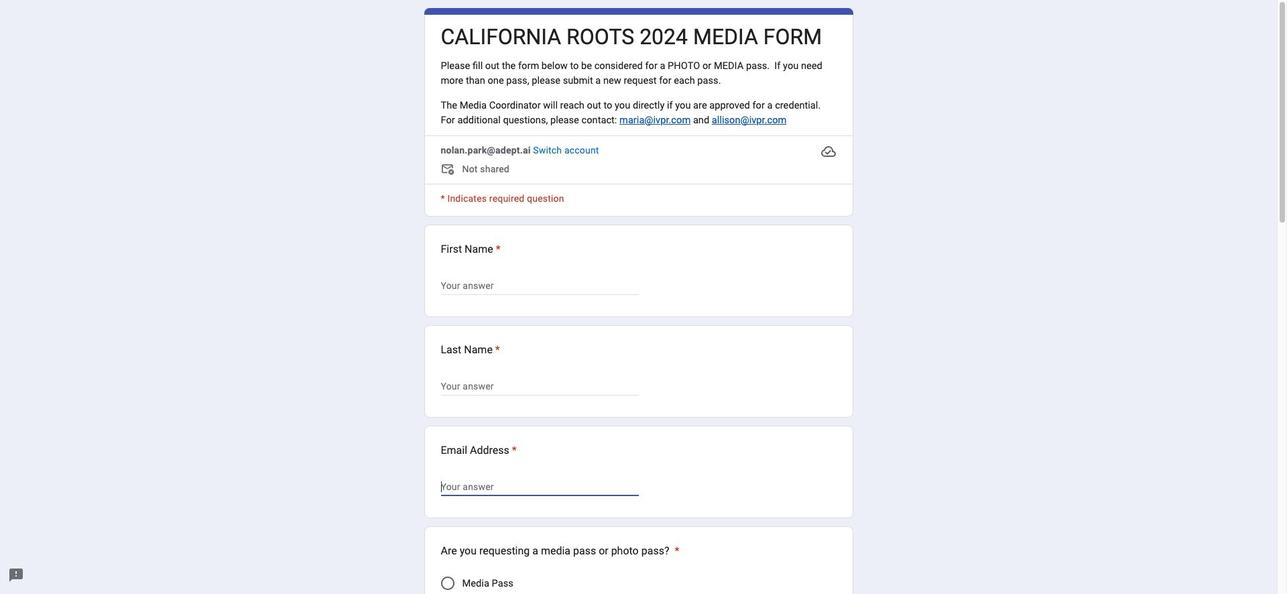 Task type: vqa. For each thing, say whether or not it's contained in the screenshot.
DARK GREEN 1 cell
no



Task type: locate. For each thing, give the bounding box(es) containing it.
required question element
[[493, 241, 501, 257], [493, 342, 500, 358], [510, 442, 517, 459], [672, 543, 680, 559]]

required question element for 2nd heading from the top of the page
[[493, 241, 501, 257]]

your email and google account are not part of your response image
[[441, 162, 462, 178], [441, 162, 457, 178]]

list
[[424, 224, 853, 594]]

5 heading from the top
[[441, 543, 680, 559]]

required question element for third heading from the top of the page
[[493, 342, 500, 358]]

heading
[[441, 23, 822, 50], [441, 241, 501, 257], [441, 342, 500, 358], [441, 442, 517, 459], [441, 543, 680, 559]]

None text field
[[441, 277, 639, 294], [441, 378, 639, 394], [441, 479, 639, 495], [441, 277, 639, 294], [441, 378, 639, 394], [441, 479, 639, 495]]

required question element for first heading from the bottom
[[672, 543, 680, 559]]



Task type: describe. For each thing, give the bounding box(es) containing it.
report a problem to google image
[[8, 567, 24, 583]]

4 heading from the top
[[441, 442, 517, 459]]

Media Pass radio
[[441, 577, 454, 590]]

3 heading from the top
[[441, 342, 500, 358]]

required question element for 2nd heading from the bottom of the page
[[510, 442, 517, 459]]

media pass image
[[441, 577, 454, 590]]

2 heading from the top
[[441, 241, 501, 257]]

1 heading from the top
[[441, 23, 822, 50]]



